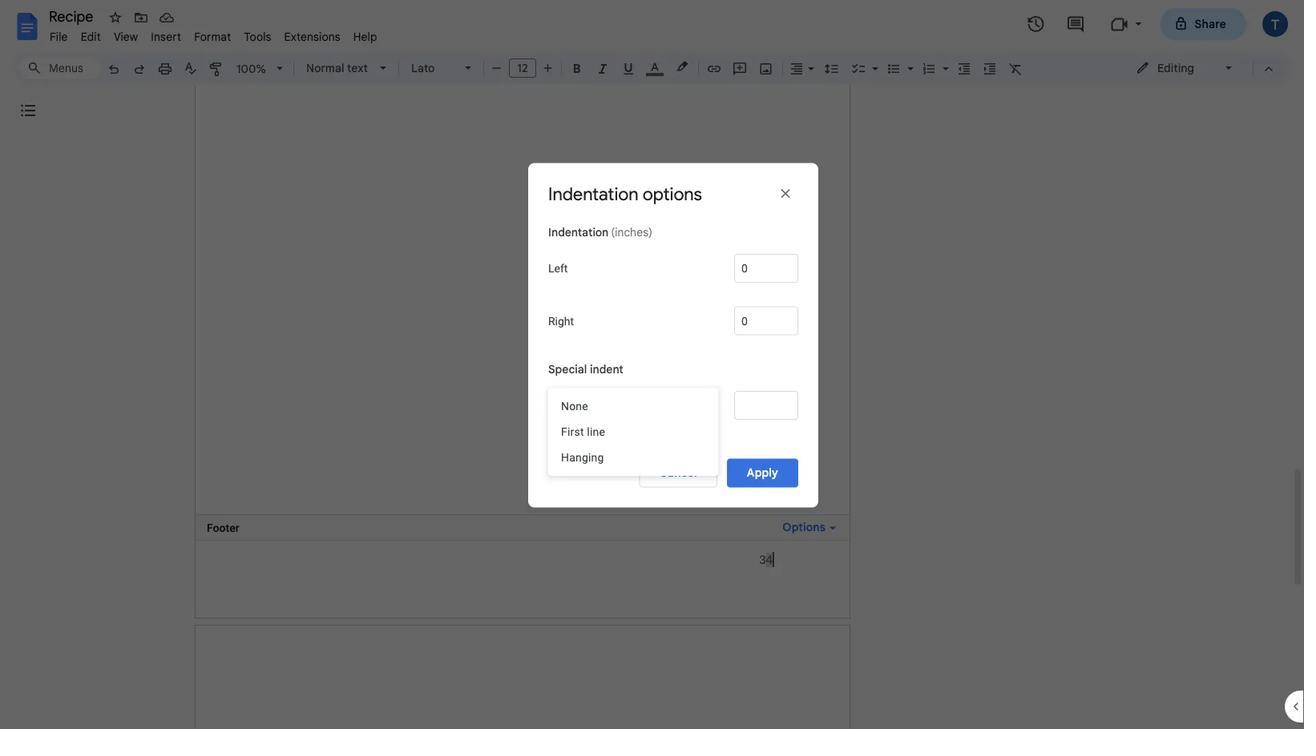 Task type: locate. For each thing, give the bounding box(es) containing it.
none
[[555, 399, 581, 412], [561, 399, 588, 413]]

no special indentation option
[[555, 397, 699, 413]]

indentation options application
[[0, 0, 1304, 729]]

first
[[561, 425, 584, 438]]

indentation up "indentation (inches)"
[[548, 183, 638, 206]]

1 vertical spatial indentation
[[548, 226, 609, 240]]

apply button
[[727, 459, 798, 488]]

main toolbar
[[99, 0, 1028, 622]]

0 vertical spatial indentation
[[548, 183, 638, 206]]

Star checkbox
[[104, 6, 127, 29]]

indent
[[590, 363, 623, 377]]

menu containing none
[[548, 388, 718, 476]]

special
[[548, 363, 587, 377]]

apply
[[747, 466, 778, 480]]

left
[[548, 262, 568, 275]]

indentation
[[548, 183, 638, 206], [548, 226, 609, 240]]

menu
[[548, 388, 718, 476]]

menu bar
[[43, 21, 384, 47]]

Left text field
[[734, 254, 798, 283]]

2 indentation from the top
[[548, 226, 609, 240]]

menu inside indentation options application
[[548, 388, 718, 476]]

Menus field
[[20, 57, 100, 79]]

indentation up left
[[548, 226, 609, 240]]

footer
[[207, 521, 239, 534]]

1 indentation from the top
[[548, 183, 638, 206]]



Task type: describe. For each thing, give the bounding box(es) containing it.
indentation options dialog
[[528, 163, 818, 508]]

Rename text field
[[43, 6, 103, 26]]

indentation options
[[548, 183, 702, 206]]

Special indentation text field
[[734, 391, 798, 420]]

none inside no special indentation option
[[555, 399, 581, 412]]

Right text field
[[734, 307, 798, 336]]

right
[[548, 315, 574, 328]]

menu bar banner
[[0, 0, 1304, 729]]

special indent
[[548, 363, 623, 377]]

indentation options heading
[[548, 183, 709, 206]]

indentation (inches)
[[548, 226, 652, 240]]

cancel
[[659, 466, 697, 480]]

hanging
[[561, 451, 604, 464]]

menu bar inside the menu bar banner
[[43, 21, 384, 47]]

indentation for indentation (inches)
[[548, 226, 609, 240]]

share. private to only me. image
[[1174, 16, 1188, 31]]

(inches)
[[611, 226, 652, 240]]

options
[[643, 183, 702, 206]]

cancel button
[[639, 459, 717, 488]]

line
[[587, 425, 605, 438]]

indentation for indentation options
[[548, 183, 638, 206]]

first line
[[561, 425, 605, 438]]



Task type: vqa. For each thing, say whether or not it's contained in the screenshot.
'Extensions'
no



